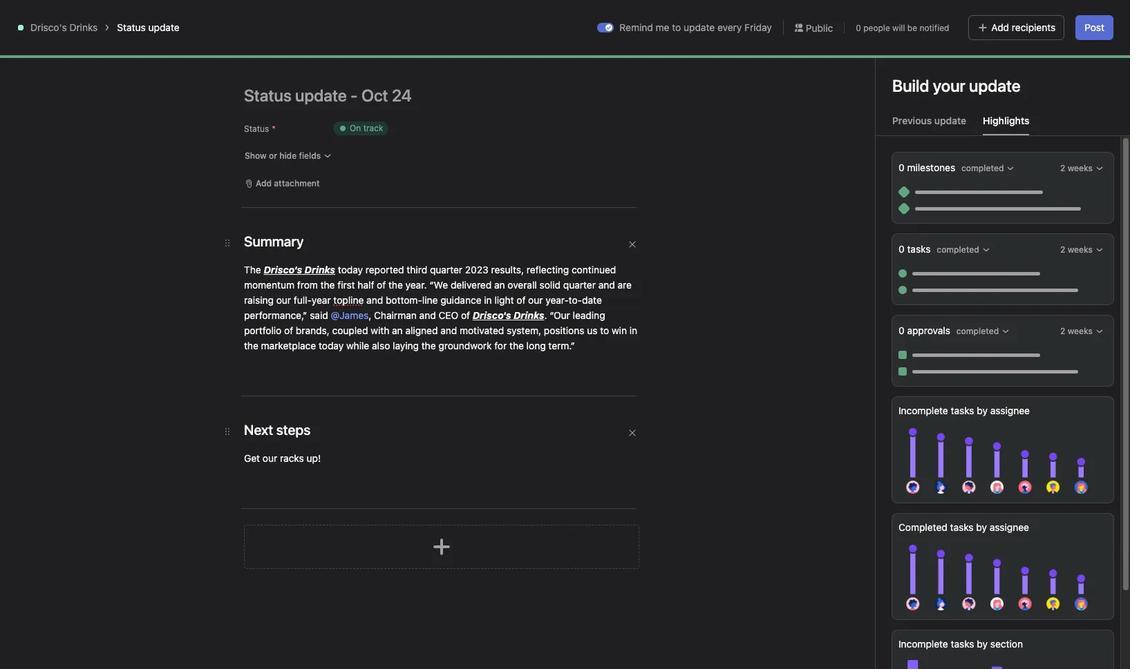 Task type: vqa. For each thing, say whether or not it's contained in the screenshot.
bottommost "an"
yes



Task type: locate. For each thing, give the bounding box(es) containing it.
from
[[297, 279, 318, 291]]

2 weeks button for tasks
[[1057, 241, 1107, 260]]

0 vertical spatial minutes
[[900, 232, 931, 242]]

1 vertical spatial incomplete
[[899, 639, 948, 651]]

1 vertical spatial completed
[[937, 245, 979, 255]]

2 horizontal spatial in
[[957, 11, 964, 21]]

2 horizontal spatial add
[[1020, 11, 1036, 21]]

1 vertical spatial completed button
[[933, 241, 994, 260]]

1 horizontal spatial in
[[630, 325, 637, 337]]

weeks for approvals
[[1068, 326, 1093, 337]]

positions
[[544, 325, 584, 337]]

2 vertical spatial 2 weeks button
[[1057, 322, 1107, 341]]

status for status update
[[117, 21, 146, 33]]

an
[[494, 279, 505, 291], [392, 325, 403, 337]]

public
[[806, 22, 833, 34]]

19 inside project created james 19 minutes ago
[[924, 306, 933, 317]]

1 horizontal spatial status
[[244, 124, 269, 134]]

0 horizontal spatial add
[[256, 178, 272, 189]]

0 vertical spatial in
[[957, 11, 964, 21]]

add inside 'dropdown button'
[[256, 178, 272, 189]]

of inside '. "our leading portfolio of brands, coupled with an aligned and motivated system, positions us to win in the marketplace today while also laying the groundwork for the long term."'
[[284, 325, 293, 337]]

0 for 0 milestones
[[899, 162, 905, 173]]

1 vertical spatial drinks
[[305, 264, 335, 276]]

19 for james
[[924, 306, 933, 317]]

1 horizontal spatial minutes
[[936, 306, 967, 317]]

1 vertical spatial an
[[392, 325, 403, 337]]

billing
[[1038, 11, 1061, 21]]

1 horizontal spatial an
[[494, 279, 505, 291]]

1 horizontal spatial drisco's
[[264, 264, 302, 276]]

today up first
[[338, 264, 363, 276]]

2 weeks for tasks
[[1060, 245, 1093, 255]]

add attachment button
[[238, 174, 326, 194]]

1 vertical spatial what's
[[872, 124, 916, 140]]

completed button right approvals
[[953, 322, 1014, 341]]

2 vertical spatial 2 weeks
[[1060, 326, 1093, 337]]

0 vertical spatial 19
[[889, 232, 898, 242]]

completed for 0 approvals
[[956, 326, 999, 337]]

0 vertical spatial 2
[[1060, 163, 1065, 173]]

full-
[[294, 294, 312, 306]]

2 vertical spatial weeks
[[1068, 326, 1093, 337]]

list box
[[402, 6, 734, 28]]

bottom-
[[386, 294, 422, 306]]

drisco's
[[30, 21, 67, 33], [264, 264, 302, 276], [473, 310, 511, 321]]

today down brands,
[[319, 340, 344, 352]]

1 horizontal spatial ago
[[969, 306, 984, 317]]

our right get
[[263, 453, 277, 465]]

2 vertical spatial in
[[630, 325, 637, 337]]

2 vertical spatial drinks
[[514, 310, 544, 321]]

Section title text field
[[244, 232, 304, 252]]

add attachment
[[256, 178, 320, 189]]

you
[[889, 215, 908, 227]]

the
[[244, 264, 261, 276]]

what's up '0 milestones'
[[872, 124, 916, 140]]

2 for 0 tasks
[[1060, 245, 1065, 255]]

drisco's up momentum
[[264, 264, 302, 276]]

0 vertical spatial an
[[494, 279, 505, 291]]

james link
[[889, 305, 919, 317]]

you joined 19 minutes ago
[[889, 215, 948, 242]]

marketplace
[[261, 340, 316, 352]]

of down guidance
[[461, 310, 470, 321]]

0 horizontal spatial in
[[484, 294, 492, 306]]

and
[[598, 279, 615, 291], [366, 294, 383, 306], [419, 310, 436, 321], [440, 325, 457, 337]]

tab list
[[876, 113, 1130, 136]]

0 horizontal spatial ago
[[934, 232, 948, 242]]

Title of update text field
[[244, 80, 659, 111]]

0 vertical spatial completed
[[961, 163, 1004, 173]]

1 vertical spatial 2 weeks
[[1060, 245, 1093, 255]]

1 2 weeks button from the top
[[1057, 159, 1107, 178]]

term."
[[548, 340, 575, 352]]

0 left 25
[[856, 22, 861, 33]]

1 vertical spatial by
[[976, 522, 987, 534]]

an down chairman
[[392, 325, 403, 337]]

minutes for you
[[900, 232, 931, 242]]

1 vertical spatial 19
[[924, 306, 933, 317]]

in inside button
[[957, 11, 964, 21]]

19 for joined
[[889, 232, 898, 242]]

2 horizontal spatial drinks
[[514, 310, 544, 321]]

0 for 0 people will be notified
[[856, 22, 861, 33]]

chairman
[[374, 310, 417, 321]]

0 left milestones
[[899, 162, 905, 173]]

1 vertical spatial ago
[[969, 306, 984, 317]]

0 horizontal spatial to
[[600, 325, 609, 337]]

assignee for incomplete tasks by assignee
[[990, 405, 1030, 417]]

third
[[407, 264, 427, 276]]

drisco's drinks
[[30, 21, 98, 33]]

0 vertical spatial status
[[117, 21, 146, 33]]

@james link
[[331, 310, 369, 321]]

our up performance,"
[[276, 294, 291, 306]]

brands,
[[296, 325, 330, 337]]

1 weeks from the top
[[1068, 163, 1093, 173]]

first
[[338, 279, 355, 291]]

ago for project created
[[969, 306, 984, 317]]

by for incomplete tasks by assignee
[[977, 405, 988, 417]]

1 horizontal spatial quarter
[[563, 279, 596, 291]]

line
[[422, 294, 438, 306]]

.
[[544, 310, 547, 321]]

Section title text field
[[244, 421, 311, 440]]

notified
[[920, 22, 949, 33]]

2 weeks from the top
[[1068, 245, 1093, 255]]

solid
[[540, 279, 561, 291]]

overall
[[508, 279, 537, 291]]

fields
[[299, 151, 321, 161]]

drinks up home link on the top left
[[69, 21, 98, 33]]

1 vertical spatial status
[[244, 124, 269, 134]]

what's up notified
[[928, 11, 955, 21]]

completed for 0 milestones
[[961, 163, 1004, 173]]

1 horizontal spatial update
[[684, 21, 715, 33]]

0 vertical spatial ago
[[934, 232, 948, 242]]

tasks for 0 tasks
[[907, 243, 931, 255]]

status left *
[[244, 124, 269, 134]]

our down the overall
[[528, 294, 543, 306]]

assignee for completed tasks by assignee
[[990, 522, 1029, 534]]

1 vertical spatial 2 weeks button
[[1057, 241, 1107, 260]]

on
[[350, 123, 361, 133]]

1 vertical spatial weeks
[[1068, 245, 1093, 255]]

drinks up from
[[305, 264, 335, 276]]

drisco's up motivated
[[473, 310, 511, 321]]

build
[[892, 76, 929, 95]]

quarter up the to-
[[563, 279, 596, 291]]

add for add billing info
[[1020, 11, 1036, 21]]

add inside button
[[991, 21, 1009, 33]]

update for previous update
[[934, 115, 966, 126]]

1 2 weeks from the top
[[1060, 163, 1093, 173]]

2 vertical spatial completed button
[[953, 322, 1014, 341]]

status *
[[244, 124, 276, 134]]

0 horizontal spatial what's
[[872, 124, 916, 140]]

year
[[312, 294, 331, 306]]

1 horizontal spatial to
[[672, 21, 681, 33]]

by
[[977, 405, 988, 417], [976, 522, 987, 534], [977, 639, 988, 651]]

0 horizontal spatial drinks
[[69, 21, 98, 33]]

1 vertical spatial today
[[319, 340, 344, 352]]

project created james 19 minutes ago
[[889, 288, 984, 317]]

in left light
[[484, 294, 492, 306]]

add for add attachment
[[256, 178, 272, 189]]

0 down you joined 19 minutes ago on the right of page
[[899, 243, 905, 255]]

add to starred image
[[351, 53, 362, 64]]

completed right approvals
[[956, 326, 999, 337]]

0 vertical spatial drinks
[[69, 21, 98, 33]]

0 vertical spatial drisco's
[[30, 21, 67, 33]]

the drisco's drinks
[[244, 264, 335, 276]]

attachment
[[274, 178, 320, 189]]

completed right 0 tasks
[[937, 245, 979, 255]]

our
[[276, 294, 291, 306], [528, 294, 543, 306], [263, 453, 277, 465]]

completed button
[[958, 159, 1018, 178], [933, 241, 994, 260], [953, 322, 1014, 341]]

drisco's up home
[[30, 21, 67, 33]]

minutes inside you joined 19 minutes ago
[[900, 232, 931, 242]]

2023
[[465, 264, 489, 276]]

0 milestones
[[899, 162, 958, 173]]

momentum
[[244, 279, 294, 291]]

incomplete for incomplete tasks by assignee
[[899, 405, 948, 417]]

in inside the today reported third quarter 2023 results, reflecting continued momentum from the first half of the year. "we delivered an overall solid quarter and are raising our full-year topline and bottom-line guidance in light of our year-to-date performance," said
[[484, 294, 492, 306]]

update
[[148, 21, 180, 33], [684, 21, 715, 33], [934, 115, 966, 126]]

2 vertical spatial by
[[977, 639, 988, 651]]

1 incomplete from the top
[[899, 405, 948, 417]]

2 vertical spatial drisco's
[[473, 310, 511, 321]]

friday
[[745, 21, 772, 33]]

3 weeks from the top
[[1068, 326, 1093, 337]]

0 for 0 approvals
[[899, 325, 905, 337]]

*
[[272, 124, 276, 134]]

weeks for tasks
[[1068, 245, 1093, 255]]

with
[[371, 325, 389, 337]]

completed button for 0 approvals
[[953, 322, 1014, 341]]

1 vertical spatial assignee
[[990, 522, 1029, 534]]

the
[[320, 279, 335, 291], [388, 279, 403, 291], [244, 340, 258, 352], [421, 340, 436, 352], [509, 340, 524, 352]]

19 inside you joined 19 minutes ago
[[889, 232, 898, 242]]

trial?
[[980, 11, 999, 21]]

,
[[369, 310, 371, 321]]

of up "marketplace"
[[284, 325, 293, 337]]

0 people will be notified
[[856, 22, 949, 33]]

2 2 weeks from the top
[[1060, 245, 1093, 255]]

us
[[587, 325, 598, 337]]

quarter up the "we
[[430, 264, 463, 276]]

minutes down project created
[[936, 306, 967, 317]]

minutes inside project created james 19 minutes ago
[[936, 306, 967, 317]]

2 incomplete from the top
[[899, 639, 948, 651]]

19 down project created
[[924, 306, 933, 317]]

what's for what's the status?
[[872, 124, 916, 140]]

0 vertical spatial quarter
[[430, 264, 463, 276]]

in right 'win'
[[630, 325, 637, 337]]

minutes up 0 tasks
[[900, 232, 931, 242]]

0 vertical spatial incomplete
[[899, 405, 948, 417]]

joined
[[911, 215, 942, 227]]

19 down you
[[889, 232, 898, 242]]

1 2 from the top
[[1060, 163, 1065, 173]]

0 horizontal spatial 19
[[889, 232, 898, 242]]

0 vertical spatial 2 weeks
[[1060, 163, 1093, 173]]

james
[[889, 305, 919, 317]]

0 for 0 tasks
[[899, 243, 905, 255]]

3 2 from the top
[[1060, 326, 1065, 337]]

add for add recipients
[[991, 21, 1009, 33]]

25 days left
[[867, 16, 913, 26]]

the up bottom-
[[388, 279, 403, 291]]

ago inside project created james 19 minutes ago
[[969, 306, 984, 317]]

completed down the status?
[[961, 163, 1004, 173]]

2 2 from the top
[[1060, 245, 1065, 255]]

0 approvals
[[899, 325, 953, 337]]

the up year
[[320, 279, 335, 291]]

recipients
[[1012, 21, 1056, 33]]

1 horizontal spatial 19
[[924, 306, 933, 317]]

ago for you
[[934, 232, 948, 242]]

what's for what's in my trial?
[[928, 11, 955, 21]]

and left are
[[598, 279, 615, 291]]

2 weeks button for approvals
[[1057, 322, 1107, 341]]

add report section image
[[431, 536, 453, 559]]

2 vertical spatial 2
[[1060, 326, 1065, 337]]

0 vertical spatial 2 weeks button
[[1057, 159, 1107, 178]]

2 vertical spatial completed
[[956, 326, 999, 337]]

add inside button
[[1020, 11, 1036, 21]]

drinks up system,
[[514, 310, 544, 321]]

track
[[363, 123, 383, 133]]

hide sidebar image
[[18, 11, 29, 22]]

assignee
[[990, 405, 1030, 417], [990, 522, 1029, 534]]

previous
[[892, 115, 932, 126]]

19
[[889, 232, 898, 242], [924, 306, 933, 317]]

3 2 weeks from the top
[[1060, 326, 1093, 337]]

0 vertical spatial by
[[977, 405, 988, 417]]

and down line on the left
[[419, 310, 436, 321]]

status for status *
[[244, 124, 269, 134]]

0 horizontal spatial minutes
[[900, 232, 931, 242]]

1 horizontal spatial add
[[991, 21, 1009, 33]]

ago inside you joined 19 minutes ago
[[934, 232, 948, 242]]

board link
[[316, 85, 355, 100]]

today inside '. "our leading portfolio of brands, coupled with an aligned and motivated system, positions us to win in the marketplace today while also laying the groundwork for the long term."'
[[319, 340, 344, 352]]

system,
[[507, 325, 541, 337]]

1 vertical spatial 2
[[1060, 245, 1065, 255]]

1 vertical spatial minutes
[[936, 306, 967, 317]]

0 horizontal spatial status
[[117, 21, 146, 33]]

completed button down joined
[[933, 241, 994, 260]]

timeline link
[[371, 85, 421, 100]]

0 vertical spatial completed button
[[958, 159, 1018, 178]]

and down ceo
[[440, 325, 457, 337]]

guidance
[[440, 294, 481, 306]]

of
[[377, 279, 386, 291], [517, 294, 526, 306], [461, 310, 470, 321], [284, 325, 293, 337]]

1 vertical spatial in
[[484, 294, 492, 306]]

ceo
[[439, 310, 458, 321]]

half
[[358, 279, 374, 291]]

None text field
[[224, 46, 325, 71]]

groundwork
[[439, 340, 492, 352]]

completed button down the status?
[[958, 159, 1018, 178]]

0 vertical spatial assignee
[[990, 405, 1030, 417]]

coupled
[[332, 325, 368, 337]]

2 weeks for milestones
[[1060, 163, 1093, 173]]

completed
[[899, 522, 948, 534]]

1 vertical spatial to
[[600, 325, 609, 337]]

2 weeks button
[[1057, 159, 1107, 178], [1057, 241, 1107, 260], [1057, 322, 1107, 341]]

performance,"
[[244, 310, 307, 321]]

what's inside what's in my trial? button
[[928, 11, 955, 21]]

weeks
[[1068, 163, 1093, 173], [1068, 245, 1093, 255], [1068, 326, 1093, 337]]

year.
[[406, 279, 427, 291]]

2 2 weeks button from the top
[[1057, 241, 1107, 260]]

0 down james
[[899, 325, 905, 337]]

status up home link on the top left
[[117, 21, 146, 33]]

1 vertical spatial quarter
[[563, 279, 596, 291]]

to right us on the right
[[600, 325, 609, 337]]

3 2 weeks button from the top
[[1057, 322, 1107, 341]]

0 vertical spatial today
[[338, 264, 363, 276]]

in left my
[[957, 11, 964, 21]]

1 horizontal spatial what's
[[928, 11, 955, 21]]

2 weeks
[[1060, 163, 1093, 173], [1060, 245, 1093, 255], [1060, 326, 1093, 337]]

timeline
[[382, 86, 421, 98]]

0 vertical spatial weeks
[[1068, 163, 1093, 173]]

minutes
[[900, 232, 931, 242], [936, 306, 967, 317]]

0 horizontal spatial an
[[392, 325, 403, 337]]

0 horizontal spatial update
[[148, 21, 180, 33]]

to right me
[[672, 21, 681, 33]]

and inside '. "our leading portfolio of brands, coupled with an aligned and motivated system, positions us to win in the marketplace today while also laying the groundwork for the long term."'
[[440, 325, 457, 337]]

0 vertical spatial what's
[[928, 11, 955, 21]]

@james
[[331, 310, 369, 321]]

2
[[1060, 163, 1065, 173], [1060, 245, 1065, 255], [1060, 326, 1065, 337]]

drisco's drinks link
[[30, 21, 98, 33]]

an up light
[[494, 279, 505, 291]]

2 horizontal spatial update
[[934, 115, 966, 126]]



Task type: describe. For each thing, give the bounding box(es) containing it.
today reported third quarter 2023 results, reflecting continued momentum from the first half of the year. "we delivered an overall solid quarter and are raising our full-year topline and bottom-line guidance in light of our year-to-date performance," said
[[244, 264, 634, 321]]

project roles
[[247, 301, 324, 317]]

to inside '. "our leading portfolio of brands, coupled with an aligned and motivated system, positions us to win in the marketplace today while also laying the groundwork for the long term."'
[[600, 325, 609, 337]]

ja
[[893, 252, 902, 262]]

home link
[[8, 42, 158, 64]]

1 vertical spatial drisco's
[[264, 264, 302, 276]]

show or hide fields
[[245, 151, 321, 161]]

today inside the today reported third quarter 2023 results, reflecting continued momentum from the first half of the year. "we delivered an overall solid quarter and are raising our full-year topline and bottom-line guidance in light of our year-to-date performance," said
[[338, 264, 363, 276]]

"we
[[429, 279, 448, 291]]

year-
[[546, 294, 569, 306]]

0 horizontal spatial quarter
[[430, 264, 463, 276]]

to-
[[569, 294, 582, 306]]

minutes for project created
[[936, 306, 967, 317]]

remind me to update every friday switch
[[598, 23, 614, 32]]

left
[[900, 16, 913, 26]]

laying
[[393, 340, 419, 352]]

raising
[[244, 294, 274, 306]]

in inside '. "our leading portfolio of brands, coupled with an aligned and motivated system, positions us to win in the marketplace today while also laying the groundwork for the long term."'
[[630, 325, 637, 337]]

you joined button
[[889, 214, 948, 228]]

light
[[495, 294, 514, 306]]

connected goals
[[247, 397, 352, 413]]

delivered
[[451, 279, 492, 291]]

build your update
[[892, 76, 1021, 95]]

tab list containing previous update
[[876, 113, 1130, 136]]

2 for 0 milestones
[[1060, 163, 1065, 173]]

what's in my trial?
[[928, 11, 999, 21]]

key resources
[[247, 566, 335, 582]]

topline
[[333, 294, 364, 306]]

incomplete for incomplete tasks by section
[[899, 639, 948, 651]]

what's in my trial? button
[[921, 7, 1006, 26]]

aligned
[[405, 325, 438, 337]]

and up the ,
[[366, 294, 383, 306]]

status update
[[117, 21, 180, 33]]

my
[[966, 11, 978, 21]]

approvals
[[907, 325, 950, 337]]

remove section image
[[628, 241, 637, 249]]

long
[[527, 340, 546, 352]]

board
[[328, 86, 355, 98]]

post
[[1085, 21, 1105, 33]]

the status?
[[920, 124, 988, 140]]

up!
[[307, 453, 321, 465]]

0 vertical spatial to
[[672, 21, 681, 33]]

post button
[[1076, 15, 1114, 40]]

tasks for incomplete tasks by assignee
[[951, 405, 974, 417]]

hide
[[279, 151, 297, 161]]

2 horizontal spatial drisco's
[[473, 310, 511, 321]]

home
[[36, 47, 62, 59]]

be
[[907, 22, 917, 33]]

me
[[656, 21, 669, 33]]

your update
[[933, 76, 1021, 95]]

25
[[867, 16, 877, 26]]

0 horizontal spatial drisco's
[[30, 21, 67, 33]]

portfolio
[[244, 325, 282, 337]]

the down portfolio
[[244, 340, 258, 352]]

2 for 0 approvals
[[1060, 326, 1065, 337]]

weeks for milestones
[[1068, 163, 1093, 173]]

by for incomplete tasks by section
[[977, 639, 988, 651]]

add recipients
[[991, 21, 1056, 33]]

list image
[[191, 50, 207, 67]]

are
[[618, 279, 632, 291]]

for
[[494, 340, 507, 352]]

of down the overall
[[517, 294, 526, 306]]

milestones
[[907, 162, 955, 173]]

incomplete tasks by assignee
[[899, 405, 1030, 417]]

project created
[[889, 288, 968, 301]]

an inside the today reported third quarter 2023 results, reflecting continued momentum from the first half of the year. "we delivered an overall solid quarter and are raising our full-year topline and bottom-line guidance in light of our year-to-date performance," said
[[494, 279, 505, 291]]

while
[[346, 340, 369, 352]]

completed for 0 tasks
[[937, 245, 979, 255]]

remove section image
[[628, 429, 637, 438]]

days
[[880, 16, 898, 26]]

tasks for completed tasks by assignee
[[950, 522, 974, 534]]

highlights
[[983, 115, 1030, 126]]

get our racks up!
[[244, 453, 321, 465]]

completed button for 0 tasks
[[933, 241, 994, 260]]

2 weeks for approvals
[[1060, 326, 1093, 337]]

add billing info
[[1020, 11, 1078, 21]]

by for completed tasks by assignee
[[976, 522, 987, 534]]

. "our leading portfolio of brands, coupled with an aligned and motivated system, positions us to win in the marketplace today while also laying the groundwork for the long term."
[[244, 310, 640, 352]]

of right half
[[377, 279, 386, 291]]

incomplete tasks by section
[[899, 639, 1023, 651]]

1 horizontal spatial drinks
[[305, 264, 335, 276]]

add billing info button
[[1014, 7, 1085, 26]]

section
[[990, 639, 1023, 651]]

remind me to update every friday
[[620, 21, 772, 33]]

update for status update
[[148, 21, 180, 33]]

leading
[[573, 310, 605, 321]]

tasks for incomplete tasks by section
[[951, 639, 974, 651]]

Project description title text field
[[238, 137, 368, 166]]

get
[[244, 453, 260, 465]]

every
[[717, 21, 742, 33]]

previous update
[[892, 115, 966, 126]]

2 weeks button for milestones
[[1057, 159, 1107, 178]]

racks
[[280, 453, 304, 465]]

info
[[1064, 11, 1078, 21]]

the right for
[[509, 340, 524, 352]]

results,
[[491, 264, 524, 276]]

people
[[864, 22, 890, 33]]

remind
[[620, 21, 653, 33]]

an inside '. "our leading portfolio of brands, coupled with an aligned and motivated system, positions us to win in the marketplace today while also laying the groundwork for the long term."'
[[392, 325, 403, 337]]

completed button for 0 milestones
[[958, 159, 1018, 178]]

completed tasks by assignee
[[899, 522, 1029, 534]]

reported
[[366, 264, 404, 276]]

add recipients button
[[969, 15, 1065, 40]]

0 tasks
[[899, 243, 933, 255]]

the down aligned on the left of page
[[421, 340, 436, 352]]

said
[[310, 310, 328, 321]]

reflecting
[[527, 264, 569, 276]]



